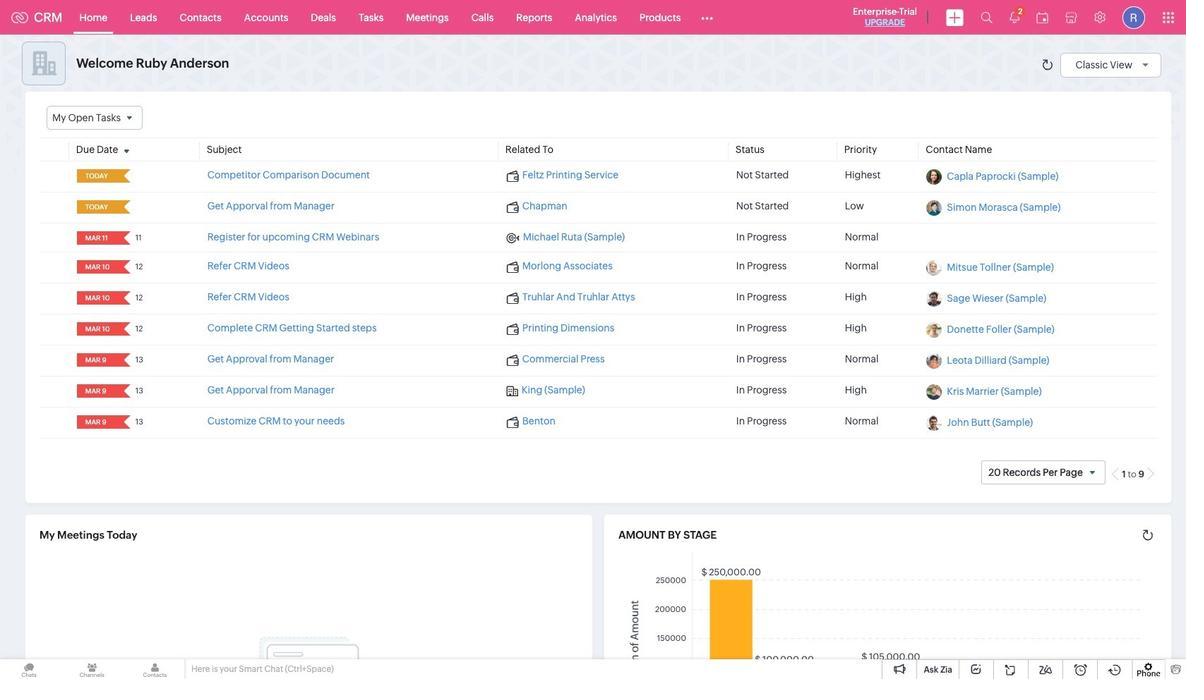 Task type: vqa. For each thing, say whether or not it's contained in the screenshot.
right (Sample)
no



Task type: locate. For each thing, give the bounding box(es) containing it.
late by  days image
[[118, 172, 135, 180], [118, 203, 135, 211]]

contacts image
[[126, 660, 184, 680]]

1 vertical spatial late by  days image
[[118, 203, 135, 211]]

profile element
[[1114, 0, 1154, 34]]

profile image
[[1123, 6, 1145, 29]]

2 late by  days image from the top
[[118, 203, 135, 211]]

None field
[[47, 106, 143, 130], [81, 170, 114, 183], [81, 201, 114, 214], [81, 232, 114, 245], [81, 261, 114, 274], [81, 292, 114, 305], [81, 323, 114, 336], [81, 354, 114, 367], [81, 385, 114, 398], [81, 416, 114, 429], [47, 106, 143, 130], [81, 170, 114, 183], [81, 201, 114, 214], [81, 232, 114, 245], [81, 261, 114, 274], [81, 292, 114, 305], [81, 323, 114, 336], [81, 354, 114, 367], [81, 385, 114, 398], [81, 416, 114, 429]]

create menu element
[[938, 0, 972, 34]]

0 vertical spatial late by  days image
[[118, 172, 135, 180]]

channels image
[[63, 660, 121, 680]]

calendar image
[[1037, 12, 1049, 23]]



Task type: describe. For each thing, give the bounding box(es) containing it.
chats image
[[0, 660, 58, 680]]

signals element
[[1001, 0, 1028, 35]]

logo image
[[11, 12, 28, 23]]

search element
[[972, 0, 1001, 35]]

search image
[[981, 11, 993, 23]]

Other Modules field
[[692, 6, 723, 29]]

create menu image
[[946, 9, 964, 26]]

1 late by  days image from the top
[[118, 172, 135, 180]]



